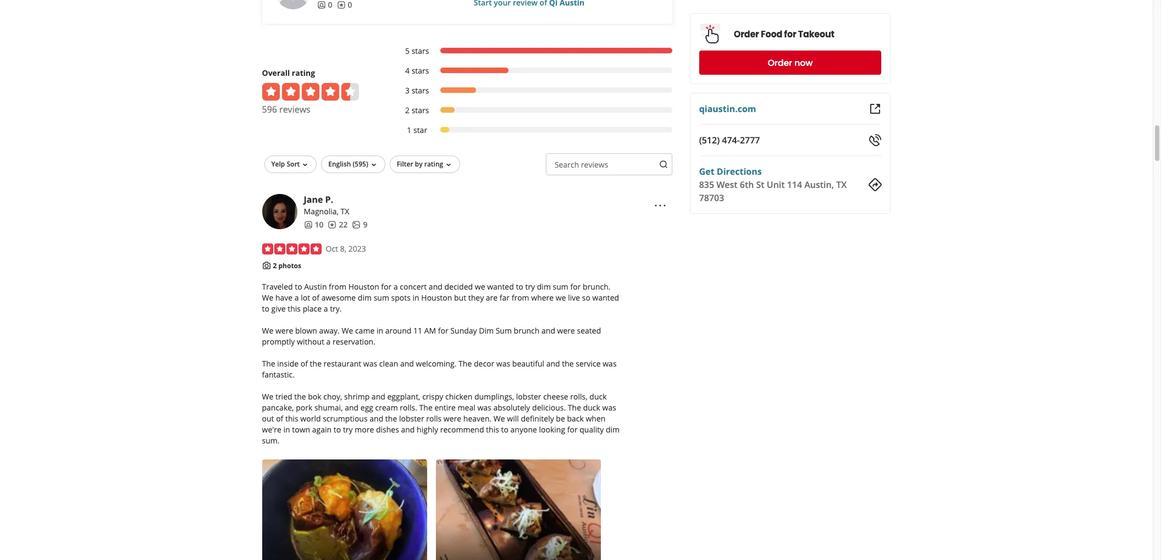 Task type: vqa. For each thing, say whether or not it's contained in the screenshot.
all in the Group
no



Task type: describe. For each thing, give the bounding box(es) containing it.
5 star rating image
[[262, 244, 321, 255]]

qiaustin.com
[[700, 103, 757, 115]]

596
[[262, 103, 277, 115]]

filter
[[397, 159, 413, 169]]

for up live
[[571, 282, 581, 292]]

2 for 2 photos
[[273, 261, 277, 271]]

0 vertical spatial sum
[[553, 282, 569, 292]]

try inside traveled to austin from houston for a concert and decided we wanted to try dim sum for brunch. we have a lot of awesome dim sum spots in houston but they are far from where we live so wanted to give this place a try.
[[525, 282, 535, 292]]

5 stars
[[405, 46, 429, 56]]

magnolia,
[[304, 206, 339, 217]]

decided
[[445, 282, 473, 292]]

was right decor
[[497, 359, 510, 369]]

16 friends v2 image
[[317, 0, 326, 9]]

4
[[405, 65, 410, 76]]

1 horizontal spatial we
[[556, 293, 566, 303]]

delicious.
[[532, 403, 566, 413]]

get directions 835 west 6th st unit 114 austin, tx 78703
[[700, 166, 847, 204]]

pancake,
[[262, 403, 294, 413]]

looking
[[539, 425, 565, 435]]

yelp sort button
[[264, 156, 317, 173]]

we up pancake,
[[262, 392, 274, 402]]

dumplings,
[[475, 392, 514, 402]]

to down scrumptious
[[334, 425, 341, 435]]

596 reviews
[[262, 103, 311, 115]]

1 vertical spatial this
[[285, 414, 298, 424]]

we tried the bok choy, shrimp and eggplant, crispy chicken dumplings, lobster cheese rolls, duck pancake, pork shumai, and egg cream rolls. the entire meal was absolutely delicious. the duck was out of this world scrumptious and the lobster rolls were heaven. we will definitely be back when we're in town again to try more dishes and highly recommend this to anyone looking for quality dim sum.
[[262, 392, 620, 446]]

dishes
[[376, 425, 399, 435]]

quality
[[580, 425, 604, 435]]

78703
[[700, 192, 725, 204]]

to up the 'lot'
[[295, 282, 302, 292]]

so
[[582, 293, 591, 303]]

english
[[328, 159, 351, 169]]

0 vertical spatial duck
[[590, 392, 607, 402]]

oct
[[326, 244, 338, 254]]

for inside we were blown away. we came in around 11 am for sunday dim sum brunch and were seated promptly without a reservation.
[[438, 326, 449, 336]]

1 horizontal spatial dim
[[537, 282, 551, 292]]

clean
[[379, 359, 398, 369]]

definitely
[[521, 414, 554, 424]]

friends element for 16 review v2 icon
[[304, 219, 324, 230]]

menu image
[[654, 199, 667, 212]]

0 vertical spatial houston
[[348, 282, 379, 292]]

search
[[555, 159, 579, 170]]

filter by rating button
[[390, 156, 460, 173]]

the left service
[[562, 359, 574, 369]]

austin,
[[805, 179, 835, 191]]

0 vertical spatial rating
[[292, 68, 315, 78]]

bok
[[308, 392, 322, 402]]

when
[[586, 414, 606, 424]]

shrimp
[[344, 392, 370, 402]]

by
[[415, 159, 423, 169]]

6th
[[740, 179, 754, 191]]

order for order now
[[768, 56, 793, 69]]

photos element
[[352, 219, 368, 230]]

order for order food for takeout
[[734, 28, 760, 40]]

stars for 2 stars
[[412, 105, 429, 115]]

sunday
[[451, 326, 477, 336]]

dim
[[479, 326, 494, 336]]

filter reviews by 2 stars rating element
[[394, 105, 673, 116]]

we up the reservation.
[[342, 326, 353, 336]]

filter reviews by 3 stars rating element
[[394, 85, 673, 96]]

english (595)
[[328, 159, 368, 169]]

stars for 3 stars
[[412, 85, 429, 96]]

to left give
[[262, 304, 269, 314]]

be
[[556, 414, 565, 424]]

24 external link v2 image
[[869, 102, 882, 115]]

cheese
[[543, 392, 569, 402]]

a left try.
[[324, 304, 328, 314]]

spots
[[391, 293, 411, 303]]

scrumptious
[[323, 414, 368, 424]]

the down crispy
[[419, 403, 433, 413]]

without
[[297, 337, 324, 347]]

were inside we tried the bok choy, shrimp and eggplant, crispy chicken dumplings, lobster cheese rolls, duck pancake, pork shumai, and egg cream rolls. the entire meal was absolutely delicious. the duck was out of this world scrumptious and the lobster rolls were heaven. we will definitely be back when we're in town again to try more dishes and highly recommend this to anyone looking for quality dim sum.
[[444, 414, 462, 424]]

world
[[300, 414, 321, 424]]

heaven.
[[464, 414, 492, 424]]

where
[[531, 293, 554, 303]]

concert
[[400, 282, 427, 292]]

was right service
[[603, 359, 617, 369]]

16 review v2 image
[[328, 220, 337, 229]]

we're
[[262, 425, 282, 435]]

oct 8, 2023
[[326, 244, 366, 254]]

2 for 2 stars
[[405, 105, 410, 115]]

and down shrimp
[[345, 403, 359, 413]]

promptly
[[262, 337, 295, 347]]

0 vertical spatial we
[[475, 282, 485, 292]]

blown
[[295, 326, 317, 336]]

the up pork
[[294, 392, 306, 402]]

try.
[[330, 304, 342, 314]]

1 vertical spatial duck
[[583, 403, 601, 413]]

stars for 5 stars
[[412, 46, 429, 56]]

traveled to austin from houston for a concert and decided we wanted to try dim sum for brunch. we have a lot of awesome dim sum spots in houston but they are far from where we live so wanted to give this place a try.
[[262, 282, 619, 314]]

we inside traveled to austin from houston for a concert and decided we wanted to try dim sum for brunch. we have a lot of awesome dim sum spots in houston but they are far from where we live so wanted to give this place a try.
[[262, 293, 274, 303]]

rolls
[[426, 414, 442, 424]]

anyone
[[511, 425, 537, 435]]

unit
[[767, 179, 785, 191]]

reviews for search reviews
[[581, 159, 608, 170]]

friends element for 16 review v2 image
[[317, 0, 332, 10]]

chicken
[[445, 392, 473, 402]]

around
[[385, 326, 412, 336]]

highly
[[417, 425, 438, 435]]

to up "brunch"
[[516, 282, 523, 292]]

for right food
[[785, 28, 797, 40]]

474-
[[723, 134, 740, 146]]

we up promptly
[[262, 326, 274, 336]]

absolutely
[[494, 403, 530, 413]]

10
[[315, 219, 324, 230]]

decor
[[474, 359, 495, 369]]

reviews for 596 reviews
[[279, 103, 311, 115]]

2023
[[349, 244, 366, 254]]

the up fantastic.
[[262, 359, 275, 369]]

meal
[[458, 403, 476, 413]]

the down "without"
[[310, 359, 322, 369]]

choy,
[[324, 392, 342, 402]]

order now
[[768, 56, 813, 69]]

and inside traveled to austin from houston for a concert and decided we wanted to try dim sum for brunch. we have a lot of awesome dim sum spots in houston but they are far from where we live so wanted to give this place a try.
[[429, 282, 443, 292]]

restaurant
[[324, 359, 361, 369]]

2777
[[740, 134, 761, 146]]

photos
[[279, 261, 301, 271]]

seated
[[577, 326, 601, 336]]

search image
[[659, 160, 668, 169]]

24 directions v2 image
[[869, 178, 882, 191]]

qiaustin.com link
[[700, 103, 757, 115]]

in inside we tried the bok choy, shrimp and eggplant, crispy chicken dumplings, lobster cheese rolls, duck pancake, pork shumai, and egg cream rolls. the entire meal was absolutely delicious. the duck was out of this world scrumptious and the lobster rolls were heaven. we will definitely be back when we're in town again to try more dishes and highly recommend this to anyone looking for quality dim sum.
[[284, 425, 290, 435]]



Task type: locate. For each thing, give the bounding box(es) containing it.
tx right austin,
[[837, 179, 847, 191]]

1 vertical spatial reviews element
[[328, 219, 348, 230]]

overall
[[262, 68, 290, 78]]

16 friends v2 image
[[304, 220, 313, 229]]

directions
[[717, 166, 762, 178]]

reviews element
[[337, 0, 352, 10], [328, 219, 348, 230]]

1 horizontal spatial reviews
[[581, 159, 608, 170]]

this up town on the bottom of page
[[285, 414, 298, 424]]

again
[[312, 425, 332, 435]]

stars up the star
[[412, 105, 429, 115]]

get directions link
[[700, 166, 762, 178]]

a inside we were blown away. we came in around 11 am for sunday dim sum brunch and were seated promptly without a reservation.
[[326, 337, 331, 347]]

0 vertical spatial of
[[312, 293, 320, 303]]

dim inside we tried the bok choy, shrimp and eggplant, crispy chicken dumplings, lobster cheese rolls, duck pancake, pork shumai, and egg cream rolls. the entire meal was absolutely delicious. the duck was out of this world scrumptious and the lobster rolls were heaven. we will definitely be back when we're in town again to try more dishes and highly recommend this to anyone looking for quality dim sum.
[[606, 425, 620, 435]]

5
[[405, 46, 410, 56]]

1 horizontal spatial tx
[[837, 179, 847, 191]]

3 stars from the top
[[412, 85, 429, 96]]

we left live
[[556, 293, 566, 303]]

of down pancake,
[[276, 414, 283, 424]]

town
[[292, 425, 310, 435]]

2 vertical spatial of
[[276, 414, 283, 424]]

houston up awesome
[[348, 282, 379, 292]]

reservation.
[[333, 337, 376, 347]]

photo of jane p. image
[[262, 194, 297, 229]]

114
[[788, 179, 803, 191]]

more
[[355, 425, 374, 435]]

4.5 star rating image
[[262, 83, 359, 101]]

1 horizontal spatial rating
[[424, 159, 443, 169]]

recommend
[[440, 425, 484, 435]]

2
[[405, 105, 410, 115], [273, 261, 277, 271]]

and left highly
[[401, 425, 415, 435]]

of right the 'lot'
[[312, 293, 320, 303]]

friends element
[[317, 0, 332, 10], [304, 219, 324, 230]]

4 stars from the top
[[412, 105, 429, 115]]

0 horizontal spatial of
[[276, 414, 283, 424]]

houston
[[348, 282, 379, 292], [421, 293, 452, 303]]

this down have
[[288, 304, 301, 314]]

reviews element for friends element containing 10
[[328, 219, 348, 230]]

1 horizontal spatial houston
[[421, 293, 452, 303]]

we left will
[[494, 414, 505, 424]]

lobster up absolutely
[[516, 392, 541, 402]]

far
[[500, 293, 510, 303]]

lobster down rolls.
[[399, 414, 424, 424]]

1 horizontal spatial lobster
[[516, 392, 541, 402]]

rating right by
[[424, 159, 443, 169]]

of right the inside at the bottom left of page
[[301, 359, 308, 369]]

this inside traveled to austin from houston for a concert and decided we wanted to try dim sum for brunch. we have a lot of awesome dim sum spots in houston but they are far from where we live so wanted to give this place a try.
[[288, 304, 301, 314]]

pork
[[296, 403, 313, 413]]

2 horizontal spatial of
[[312, 293, 320, 303]]

place
[[303, 304, 322, 314]]

shumai,
[[315, 403, 343, 413]]

get
[[700, 166, 715, 178]]

and inside we were blown away. we came in around 11 am for sunday dim sum brunch and were seated promptly without a reservation.
[[542, 326, 555, 336]]

p.
[[325, 194, 333, 206]]

1 vertical spatial dim
[[358, 293, 372, 303]]

1 vertical spatial of
[[301, 359, 308, 369]]

service
[[576, 359, 601, 369]]

star
[[414, 125, 427, 135]]

friends element left 16 review v2 image
[[317, 0, 332, 10]]

0 horizontal spatial tx
[[341, 206, 349, 217]]

fantastic.
[[262, 370, 295, 380]]

0 horizontal spatial wanted
[[487, 282, 514, 292]]

order left now
[[768, 56, 793, 69]]

16 chevron down v2 image for filter by rating
[[444, 160, 453, 169]]

the
[[262, 359, 275, 369], [459, 359, 472, 369], [419, 403, 433, 413], [568, 403, 581, 413]]

tx up 22
[[341, 206, 349, 217]]

a down away.
[[326, 337, 331, 347]]

1 star
[[407, 125, 427, 135]]

16 camera v2 image
[[262, 261, 271, 270]]

beautiful
[[512, 359, 544, 369]]

1 horizontal spatial 16 chevron down v2 image
[[444, 160, 453, 169]]

of inside we tried the bok choy, shrimp and eggplant, crispy chicken dumplings, lobster cheese rolls, duck pancake, pork shumai, and egg cream rolls. the entire meal was absolutely delicious. the duck was out of this world scrumptious and the lobster rolls were heaven. we will definitely be back when we're in town again to try more dishes and highly recommend this to anyone looking for quality dim sum.
[[276, 414, 283, 424]]

16 chevron down v2 image for yelp sort
[[301, 160, 310, 169]]

2 vertical spatial this
[[486, 425, 499, 435]]

1 horizontal spatial 2
[[405, 105, 410, 115]]

16 chevron down v2 image inside filter by rating 'popup button'
[[444, 160, 453, 169]]

16 review v2 image
[[337, 0, 346, 9]]

inside
[[277, 359, 299, 369]]

16 chevron down v2 image
[[301, 160, 310, 169], [444, 160, 453, 169]]

sum.
[[262, 436, 280, 446]]

friends element containing 10
[[304, 219, 324, 230]]

filter reviews by 4 stars rating element
[[394, 65, 673, 76]]

brunch
[[514, 326, 540, 336]]

order now link
[[700, 51, 882, 75]]

duck right "rolls,"
[[590, 392, 607, 402]]

0 horizontal spatial houston
[[348, 282, 379, 292]]

for
[[785, 28, 797, 40], [381, 282, 392, 292], [571, 282, 581, 292], [438, 326, 449, 336], [567, 425, 578, 435]]

were
[[275, 326, 293, 336], [557, 326, 575, 336], [444, 414, 462, 424]]

and down egg
[[370, 414, 383, 424]]

(512) 474-2777
[[700, 134, 761, 146]]

0 horizontal spatial try
[[343, 425, 353, 435]]

1 vertical spatial we
[[556, 293, 566, 303]]

0 horizontal spatial rating
[[292, 68, 315, 78]]

reviews element containing 22
[[328, 219, 348, 230]]

9
[[363, 219, 368, 230]]

traveled
[[262, 282, 293, 292]]

takeout
[[799, 28, 835, 40]]

1 vertical spatial order
[[768, 56, 793, 69]]

1 vertical spatial in
[[377, 326, 383, 336]]

2 horizontal spatial dim
[[606, 425, 620, 435]]

835
[[700, 179, 715, 191]]

welcoming.
[[416, 359, 457, 369]]

to down will
[[501, 425, 509, 435]]

out
[[262, 414, 274, 424]]

1 horizontal spatial sum
[[553, 282, 569, 292]]

in right came
[[377, 326, 383, 336]]

0 horizontal spatial in
[[284, 425, 290, 435]]

2 16 chevron down v2 image from the left
[[444, 160, 453, 169]]

dim up where
[[537, 282, 551, 292]]

have
[[275, 293, 293, 303]]

was up heaven.
[[478, 403, 492, 413]]

for down back
[[567, 425, 578, 435]]

dim right awesome
[[358, 293, 372, 303]]

stars inside "element"
[[412, 85, 429, 96]]

rolls,
[[570, 392, 588, 402]]

0 vertical spatial reviews
[[279, 103, 311, 115]]

the up dishes
[[385, 414, 397, 424]]

food
[[761, 28, 783, 40]]

in down concert
[[413, 293, 419, 303]]

in left town on the bottom of page
[[284, 425, 290, 435]]

were down entire
[[444, 414, 462, 424]]

0 vertical spatial friends element
[[317, 0, 332, 10]]

we were blown away. we came in around 11 am for sunday dim sum brunch and were seated promptly without a reservation.
[[262, 326, 601, 347]]

stars right '4'
[[412, 65, 429, 76]]

was up 'when'
[[602, 403, 616, 413]]

16 chevron down v2 image
[[369, 160, 378, 169]]

yelp
[[271, 159, 285, 169]]

1 vertical spatial try
[[343, 425, 353, 435]]

we up they
[[475, 282, 485, 292]]

1 stars from the top
[[412, 46, 429, 56]]

2 vertical spatial dim
[[606, 425, 620, 435]]

tried
[[275, 392, 292, 402]]

a left the 'lot'
[[295, 293, 299, 303]]

jane p. link
[[304, 194, 333, 206]]

yelp sort
[[271, 159, 300, 169]]

1 vertical spatial from
[[512, 293, 529, 303]]

16 photos v2 image
[[352, 220, 361, 229]]

rolls.
[[400, 403, 417, 413]]

0 vertical spatial wanted
[[487, 282, 514, 292]]

entire
[[435, 403, 456, 413]]

duck up 'when'
[[583, 403, 601, 413]]

1 horizontal spatial were
[[444, 414, 462, 424]]

austin
[[304, 282, 327, 292]]

0 vertical spatial dim
[[537, 282, 551, 292]]

1 vertical spatial houston
[[421, 293, 452, 303]]

tx inside get directions 835 west 6th st unit 114 austin, tx 78703
[[837, 179, 847, 191]]

jane
[[304, 194, 323, 206]]

in inside we were blown away. we came in around 11 am for sunday dim sum brunch and were seated promptly without a reservation.
[[377, 326, 383, 336]]

sum
[[553, 282, 569, 292], [374, 293, 389, 303]]

reviews element right 16 friends v2 icon
[[337, 0, 352, 10]]

friends element down the 'magnolia,'
[[304, 219, 324, 230]]

0 vertical spatial lobster
[[516, 392, 541, 402]]

0 vertical spatial 2
[[405, 105, 410, 115]]

reviews element right 10
[[328, 219, 348, 230]]

stars for 4 stars
[[412, 65, 429, 76]]

stars right 5
[[412, 46, 429, 56]]

rating inside filter by rating 'popup button'
[[424, 159, 443, 169]]

was
[[363, 359, 377, 369], [497, 359, 510, 369], [603, 359, 617, 369], [478, 403, 492, 413], [602, 403, 616, 413]]

0 vertical spatial in
[[413, 293, 419, 303]]

this down heaven.
[[486, 425, 499, 435]]

try
[[525, 282, 535, 292], [343, 425, 353, 435]]

1 horizontal spatial wanted
[[593, 293, 619, 303]]

and right concert
[[429, 282, 443, 292]]

wanted down brunch.
[[593, 293, 619, 303]]

0 horizontal spatial 16 chevron down v2 image
[[301, 160, 310, 169]]

1 horizontal spatial order
[[768, 56, 793, 69]]

for up spots
[[381, 282, 392, 292]]

houston left but
[[421, 293, 452, 303]]

the up back
[[568, 403, 581, 413]]

2 stars
[[405, 105, 429, 115]]

and up 'cream'
[[372, 392, 385, 402]]

1 horizontal spatial from
[[512, 293, 529, 303]]

1 vertical spatial sum
[[374, 293, 389, 303]]

16 chevron down v2 image right the sort
[[301, 160, 310, 169]]

from up awesome
[[329, 282, 347, 292]]

of inside traveled to austin from houston for a concert and decided we wanted to try dim sum for brunch. we have a lot of awesome dim sum spots in houston but they are far from where we live so wanted to give this place a try.
[[312, 293, 320, 303]]

1 vertical spatial friends element
[[304, 219, 324, 230]]

2 right "16 camera v2" image
[[273, 261, 277, 271]]

0 horizontal spatial lobster
[[399, 414, 424, 424]]

were up promptly
[[275, 326, 293, 336]]

sum
[[496, 326, 512, 336]]

24 phone v2 image
[[869, 134, 882, 147]]

try inside we tried the bok choy, shrimp and eggplant, crispy chicken dumplings, lobster cheese rolls, duck pancake, pork shumai, and egg cream rolls. the entire meal was absolutely delicious. the duck was out of this world scrumptious and the lobster rolls were heaven. we will definitely be back when we're in town again to try more dishes and highly recommend this to anyone looking for quality dim sum.
[[343, 425, 353, 435]]

dim right quality
[[606, 425, 620, 435]]

try up where
[[525, 282, 535, 292]]

0 horizontal spatial were
[[275, 326, 293, 336]]

a up spots
[[394, 282, 398, 292]]

0 vertical spatial this
[[288, 304, 301, 314]]

1 vertical spatial rating
[[424, 159, 443, 169]]

22
[[339, 219, 348, 230]]

wanted up far
[[487, 282, 514, 292]]

0 horizontal spatial from
[[329, 282, 347, 292]]

1 horizontal spatial of
[[301, 359, 308, 369]]

1 vertical spatial reviews
[[581, 159, 608, 170]]

reviews right search
[[581, 159, 608, 170]]

  text field
[[546, 153, 673, 175]]

came
[[355, 326, 375, 336]]

and right "brunch"
[[542, 326, 555, 336]]

live
[[568, 293, 580, 303]]

reviews down 4.5 star rating image
[[279, 103, 311, 115]]

for inside we tried the bok choy, shrimp and eggplant, crispy chicken dumplings, lobster cheese rolls, duck pancake, pork shumai, and egg cream rolls. the entire meal was absolutely delicious. the duck was out of this world scrumptious and the lobster rolls were heaven. we will definitely be back when we're in town again to try more dishes and highly recommend this to anyone looking for quality dim sum.
[[567, 425, 578, 435]]

1 horizontal spatial in
[[377, 326, 383, 336]]

2 photos
[[273, 261, 301, 271]]

for right the am
[[438, 326, 449, 336]]

0 horizontal spatial 2
[[273, 261, 277, 271]]

the left decor
[[459, 359, 472, 369]]

order left food
[[734, 28, 760, 40]]

2 horizontal spatial were
[[557, 326, 575, 336]]

sum up live
[[553, 282, 569, 292]]

0 vertical spatial tx
[[837, 179, 847, 191]]

2 horizontal spatial in
[[413, 293, 419, 303]]

3
[[405, 85, 410, 96]]

of inside the inside of the restaurant was clean and welcoming. the decor was beautiful and the service was fantastic.
[[301, 359, 308, 369]]

0 vertical spatial order
[[734, 28, 760, 40]]

2 stars from the top
[[412, 65, 429, 76]]

16 chevron down v2 image inside yelp sort popup button
[[301, 160, 310, 169]]

give
[[271, 304, 286, 314]]

in inside traveled to austin from houston for a concert and decided we wanted to try dim sum for brunch. we have a lot of awesome dim sum spots in houston but they are far from where we live so wanted to give this place a try.
[[413, 293, 419, 303]]

1 vertical spatial tx
[[341, 206, 349, 217]]

the
[[310, 359, 322, 369], [562, 359, 574, 369], [294, 392, 306, 402], [385, 414, 397, 424]]

0 vertical spatial from
[[329, 282, 347, 292]]

1 horizontal spatial try
[[525, 282, 535, 292]]

0 vertical spatial reviews element
[[337, 0, 352, 10]]

try down scrumptious
[[343, 425, 353, 435]]

are
[[486, 293, 498, 303]]

0 horizontal spatial reviews
[[279, 103, 311, 115]]

0 horizontal spatial dim
[[358, 293, 372, 303]]

am
[[424, 326, 436, 336]]

2 vertical spatial in
[[284, 425, 290, 435]]

english (595) button
[[321, 156, 385, 173]]

we down "traveled" at the left
[[262, 293, 274, 303]]

were left the seated
[[557, 326, 575, 336]]

0 vertical spatial try
[[525, 282, 535, 292]]

and right the clean
[[400, 359, 414, 369]]

sum left spots
[[374, 293, 389, 303]]

a
[[394, 282, 398, 292], [295, 293, 299, 303], [324, 304, 328, 314], [326, 337, 331, 347]]

and right "beautiful"
[[546, 359, 560, 369]]

1 vertical spatial lobster
[[399, 414, 424, 424]]

2 photos link
[[273, 261, 301, 271]]

we
[[475, 282, 485, 292], [556, 293, 566, 303]]

tx inside jane p. magnolia, tx
[[341, 206, 349, 217]]

and
[[429, 282, 443, 292], [542, 326, 555, 336], [400, 359, 414, 369], [546, 359, 560, 369], [372, 392, 385, 402], [345, 403, 359, 413], [370, 414, 383, 424], [401, 425, 415, 435]]

0 horizontal spatial sum
[[374, 293, 389, 303]]

2 down 3
[[405, 105, 410, 115]]

0 horizontal spatial we
[[475, 282, 485, 292]]

filter reviews by 1 star rating element
[[394, 125, 673, 136]]

1 vertical spatial wanted
[[593, 293, 619, 303]]

away.
[[319, 326, 340, 336]]

eggplant,
[[387, 392, 420, 402]]

tx
[[837, 179, 847, 191], [341, 206, 349, 217]]

1 vertical spatial 2
[[273, 261, 277, 271]]

from right far
[[512, 293, 529, 303]]

1 16 chevron down v2 image from the left
[[301, 160, 310, 169]]

rating up 4.5 star rating image
[[292, 68, 315, 78]]

stars
[[412, 46, 429, 56], [412, 65, 429, 76], [412, 85, 429, 96], [412, 105, 429, 115]]

filter reviews by 5 stars rating element
[[394, 46, 673, 57]]

reviews element for 16 review v2 image's friends element
[[337, 0, 352, 10]]

0 horizontal spatial order
[[734, 28, 760, 40]]

was left the clean
[[363, 359, 377, 369]]

stars right 3
[[412, 85, 429, 96]]

16 chevron down v2 image right filter by rating at the top left
[[444, 160, 453, 169]]



